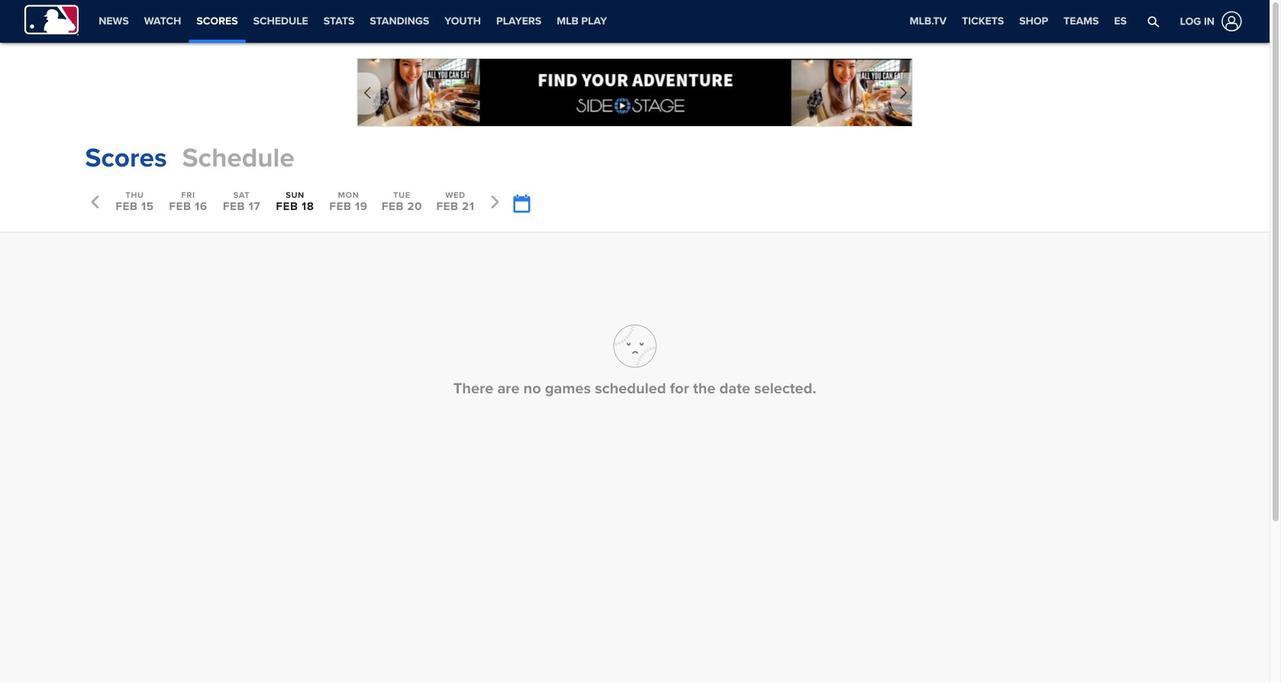 Task type: vqa. For each thing, say whether or not it's contained in the screenshot.
TOP NAVIGATION element
no



Task type: describe. For each thing, give the bounding box(es) containing it.
2 secondary navigation element from the left
[[615, 0, 743, 43]]

0 horizontal spatial advertisement element
[[357, 58, 913, 127]]

1 vertical spatial advertisement element
[[956, 139, 1185, 177]]



Task type: locate. For each thing, give the bounding box(es) containing it.
major league baseball image
[[24, 5, 79, 36]]

advertisement element
[[357, 58, 913, 127], [956, 139, 1185, 177]]

tertiary navigation element
[[902, 0, 1135, 43]]

top navigation menu bar
[[0, 0, 1270, 43]]

secondary navigation element
[[91, 0, 615, 43], [615, 0, 743, 43]]

1 secondary navigation element from the left
[[91, 0, 615, 43]]

None text field
[[513, 194, 530, 213]]

1 horizontal spatial advertisement element
[[956, 139, 1185, 177]]

0 vertical spatial advertisement element
[[357, 58, 913, 127]]



